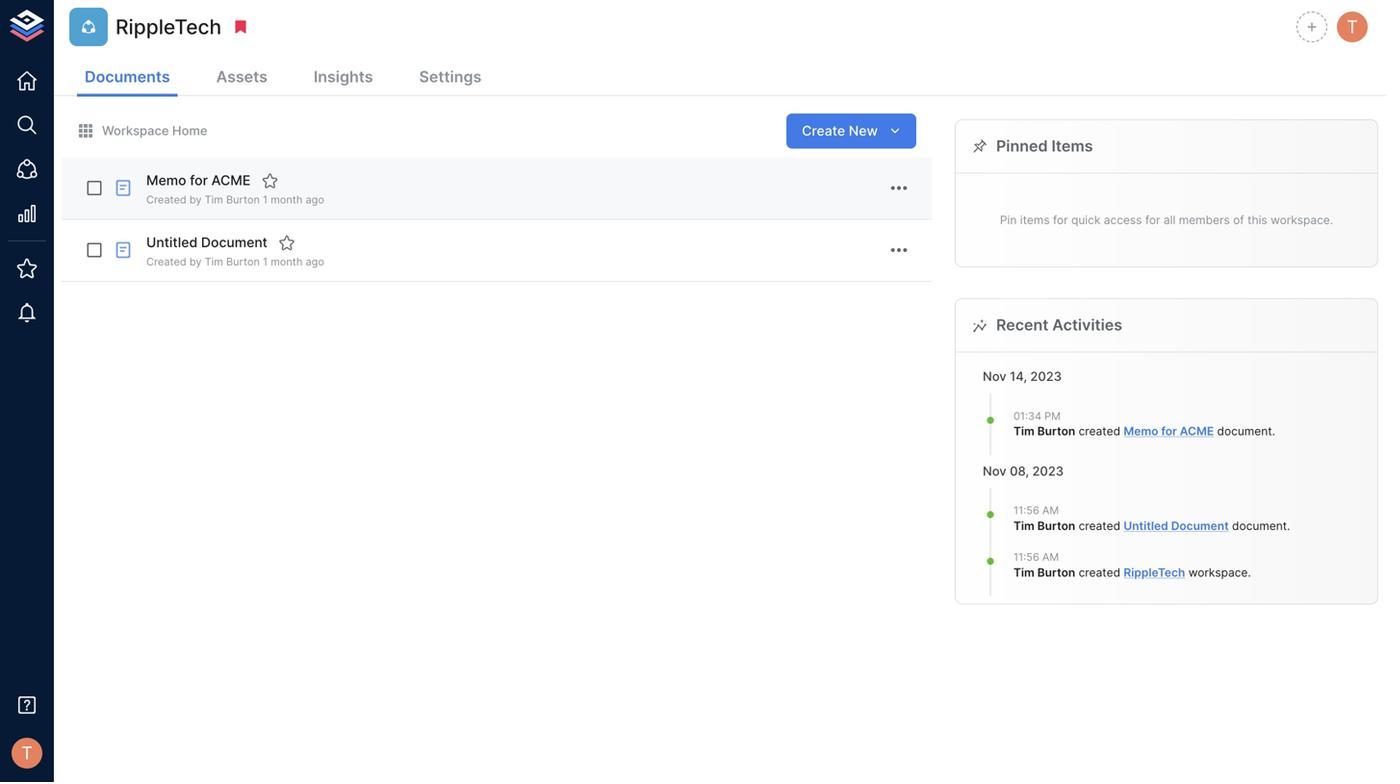Task type: locate. For each thing, give the bounding box(es) containing it.
by
[[189, 194, 202, 206], [189, 256, 202, 268]]

burton for rippletech
[[1038, 566, 1076, 580]]

1 horizontal spatial untitled
[[1124, 520, 1169, 534]]

document right memo for acme link
[[1218, 425, 1273, 439]]

untitled down memo for acme
[[146, 235, 198, 251]]

1 vertical spatial created by tim burton 1 month ago
[[146, 256, 324, 268]]

01:34 pm tim burton created memo for acme document .
[[1014, 410, 1276, 439]]

1 vertical spatial 11:56
[[1014, 551, 1040, 564]]

1 vertical spatial t
[[21, 743, 33, 764]]

0 horizontal spatial .
[[1248, 566, 1252, 580]]

month
[[271, 194, 303, 206], [271, 256, 303, 268]]

2 by from the top
[[189, 256, 202, 268]]

burton inside the 11:56 am tim burton created untitled document document .
[[1038, 520, 1076, 534]]

0 vertical spatial t button
[[1335, 9, 1371, 45]]

tim
[[205, 194, 223, 206], [205, 256, 223, 268], [1014, 425, 1035, 439], [1014, 520, 1035, 534], [1014, 566, 1035, 580]]

1 vertical spatial ago
[[306, 256, 324, 268]]

created left rippletech link
[[1079, 566, 1121, 580]]

memo inside 01:34 pm tim burton created memo for acme document .
[[1124, 425, 1159, 439]]

nov left 08,
[[983, 464, 1007, 479]]

0 vertical spatial created
[[146, 194, 187, 206]]

1 vertical spatial untitled
[[1124, 520, 1169, 534]]

1 horizontal spatial acme
[[1180, 425, 1214, 439]]

workspace
[[1189, 566, 1248, 580]]

1 down favorite icon
[[263, 194, 268, 206]]

2 11:56 from the top
[[1014, 551, 1040, 564]]

1 vertical spatial created
[[1079, 520, 1121, 534]]

untitled document link
[[1124, 520, 1229, 534]]

created by tim burton 1 month ago
[[146, 194, 324, 206], [146, 256, 324, 268]]

rippletech up documents
[[116, 14, 222, 39]]

for left quick
[[1053, 213, 1069, 227]]

burton inside 01:34 pm tim burton created memo for acme document .
[[1038, 425, 1076, 439]]

1 vertical spatial memo
[[1124, 425, 1159, 439]]

t button
[[1335, 9, 1371, 45], [6, 733, 48, 775]]

am for untitled
[[1043, 505, 1059, 517]]

1
[[263, 194, 268, 206], [263, 256, 268, 268]]

memo
[[146, 173, 186, 189], [1124, 425, 1159, 439]]

untitled
[[146, 235, 198, 251], [1124, 520, 1169, 534]]

0 vertical spatial memo
[[146, 173, 186, 189]]

nov
[[983, 369, 1007, 384], [983, 464, 1007, 479]]

1 1 from the top
[[263, 194, 268, 206]]

memo for acme link
[[1124, 425, 1214, 439]]

memo up the 11:56 am tim burton created untitled document document .
[[1124, 425, 1159, 439]]

1 nov from the top
[[983, 369, 1007, 384]]

0 vertical spatial document
[[201, 235, 268, 251]]

month down favorite icon
[[271, 194, 303, 206]]

document
[[1218, 425, 1273, 439], [1233, 520, 1288, 534]]

.
[[1273, 425, 1276, 439], [1288, 520, 1291, 534], [1248, 566, 1252, 580]]

memo down workspace home
[[146, 173, 186, 189]]

burton inside 11:56 am tim burton created rippletech workspace .
[[1038, 566, 1076, 580]]

0 vertical spatial by
[[189, 194, 202, 206]]

1 vertical spatial document
[[1233, 520, 1288, 534]]

home
[[172, 123, 208, 138]]

1 vertical spatial am
[[1043, 551, 1059, 564]]

1 created from the top
[[146, 194, 187, 206]]

2 created from the top
[[1079, 520, 1121, 534]]

1 am from the top
[[1043, 505, 1059, 517]]

pin items for quick access for all members of this workspace.
[[1000, 213, 1334, 227]]

0 vertical spatial created by tim burton 1 month ago
[[146, 194, 324, 206]]

0 vertical spatial nov
[[983, 369, 1007, 384]]

2 month from the top
[[271, 256, 303, 268]]

document left favorite image
[[201, 235, 268, 251]]

document up workspace
[[1172, 520, 1229, 534]]

11:56
[[1014, 505, 1040, 517], [1014, 551, 1040, 564]]

assets
[[216, 67, 268, 86]]

by down memo for acme
[[189, 194, 202, 206]]

1 created by tim burton 1 month ago from the top
[[146, 194, 324, 206]]

3 created from the top
[[1079, 566, 1121, 580]]

1 vertical spatial rippletech
[[1124, 566, 1186, 580]]

0 vertical spatial 2023
[[1031, 369, 1062, 384]]

2 1 from the top
[[263, 256, 268, 268]]

0 vertical spatial am
[[1043, 505, 1059, 517]]

0 horizontal spatial acme
[[212, 173, 251, 189]]

2 vertical spatial .
[[1248, 566, 1252, 580]]

for up the 11:56 am tim burton created untitled document document .
[[1162, 425, 1177, 439]]

created by tim burton 1 month ago down favorite icon
[[146, 194, 324, 206]]

1 horizontal spatial .
[[1273, 425, 1276, 439]]

settings
[[419, 67, 482, 86]]

1 for memo for acme
[[263, 194, 268, 206]]

2023
[[1031, 369, 1062, 384], [1033, 464, 1064, 479]]

1 month from the top
[[271, 194, 303, 206]]

documents link
[[77, 60, 178, 97]]

untitled up 11:56 am tim burton created rippletech workspace .
[[1124, 520, 1169, 534]]

11:56 inside the 11:56 am tim burton created untitled document document .
[[1014, 505, 1040, 517]]

created
[[1079, 425, 1121, 439], [1079, 520, 1121, 534], [1079, 566, 1121, 580]]

pin
[[1000, 213, 1017, 227]]

0 horizontal spatial t button
[[6, 733, 48, 775]]

access
[[1104, 213, 1143, 227]]

workspace
[[102, 123, 169, 138]]

1 horizontal spatial rippletech
[[1124, 566, 1186, 580]]

pinned items
[[997, 137, 1093, 156]]

1 horizontal spatial document
[[1172, 520, 1229, 534]]

1 vertical spatial 2023
[[1033, 464, 1064, 479]]

0 vertical spatial t
[[1347, 16, 1359, 37]]

created
[[146, 194, 187, 206], [146, 256, 187, 268]]

0 vertical spatial .
[[1273, 425, 1276, 439]]

for inside 01:34 pm tim burton created memo for acme document .
[[1162, 425, 1177, 439]]

acme inside 01:34 pm tim burton created memo for acme document .
[[1180, 425, 1214, 439]]

2 am from the top
[[1043, 551, 1059, 564]]

rippletech link
[[1124, 566, 1186, 580]]

t
[[1347, 16, 1359, 37], [21, 743, 33, 764]]

1 vertical spatial acme
[[1180, 425, 1214, 439]]

am inside the 11:56 am tim burton created untitled document document .
[[1043, 505, 1059, 517]]

1 vertical spatial t button
[[6, 733, 48, 775]]

0 vertical spatial document
[[1218, 425, 1273, 439]]

rippletech down untitled document link
[[1124, 566, 1186, 580]]

favorite image
[[278, 234, 296, 252]]

1 vertical spatial .
[[1288, 520, 1291, 534]]

2023 right 14,
[[1031, 369, 1062, 384]]

created left memo for acme link
[[1079, 425, 1121, 439]]

am for rippletech
[[1043, 551, 1059, 564]]

untitled document
[[146, 235, 268, 251]]

created down memo for acme
[[146, 194, 187, 206]]

0 horizontal spatial untitled
[[146, 235, 198, 251]]

11:56 for rippletech
[[1014, 551, 1040, 564]]

all
[[1164, 213, 1176, 227]]

1 ago from the top
[[306, 194, 324, 206]]

created by tim burton 1 month ago down "untitled document"
[[146, 256, 324, 268]]

burton for untitled document
[[1038, 520, 1076, 534]]

workspace home
[[102, 123, 208, 138]]

tim for memo for acme
[[1014, 425, 1035, 439]]

1 vertical spatial document
[[1172, 520, 1229, 534]]

01:34
[[1014, 410, 1042, 423]]

2 created by tim burton 1 month ago from the top
[[146, 256, 324, 268]]

1 vertical spatial nov
[[983, 464, 1007, 479]]

1 by from the top
[[189, 194, 202, 206]]

pm
[[1045, 410, 1061, 423]]

11:56 inside 11:56 am tim burton created rippletech workspace .
[[1014, 551, 1040, 564]]

created down "untitled document"
[[146, 256, 187, 268]]

created inside 11:56 am tim burton created rippletech workspace .
[[1079, 566, 1121, 580]]

tim for untitled document
[[1014, 520, 1035, 534]]

0 vertical spatial month
[[271, 194, 303, 206]]

tim inside 11:56 am tim burton created rippletech workspace .
[[1014, 566, 1035, 580]]

acme
[[212, 173, 251, 189], [1180, 425, 1214, 439]]

tim inside the 11:56 am tim burton created untitled document document .
[[1014, 520, 1035, 534]]

rippletech
[[116, 14, 222, 39], [1124, 566, 1186, 580]]

tim for rippletech
[[1014, 566, 1035, 580]]

2 ago from the top
[[306, 256, 324, 268]]

1 vertical spatial 1
[[263, 256, 268, 268]]

am
[[1043, 505, 1059, 517], [1043, 551, 1059, 564]]

2 vertical spatial created
[[1079, 566, 1121, 580]]

1 vertical spatial by
[[189, 256, 202, 268]]

nov 14, 2023
[[983, 369, 1062, 384]]

0 vertical spatial ago
[[306, 194, 324, 206]]

ago
[[306, 194, 324, 206], [306, 256, 324, 268]]

1 created from the top
[[1079, 425, 1121, 439]]

members
[[1179, 213, 1230, 227]]

2 nov from the top
[[983, 464, 1007, 479]]

0 vertical spatial acme
[[212, 173, 251, 189]]

create
[[802, 123, 846, 139]]

document
[[201, 235, 268, 251], [1172, 520, 1229, 534]]

0 vertical spatial 1
[[263, 194, 268, 206]]

recent activities
[[997, 316, 1123, 335]]

0 vertical spatial 11:56
[[1014, 505, 1040, 517]]

1 horizontal spatial memo
[[1124, 425, 1159, 439]]

1 vertical spatial month
[[271, 256, 303, 268]]

0 horizontal spatial document
[[201, 235, 268, 251]]

month down favorite image
[[271, 256, 303, 268]]

11:56 am tim burton created untitled document document .
[[1014, 505, 1291, 534]]

tim inside 01:34 pm tim burton created memo for acme document .
[[1014, 425, 1035, 439]]

1 vertical spatial created
[[146, 256, 187, 268]]

. inside 11:56 am tim burton created rippletech workspace .
[[1248, 566, 1252, 580]]

ago for memo for acme
[[306, 194, 324, 206]]

document up workspace
[[1233, 520, 1288, 534]]

created for rippletech
[[1079, 566, 1121, 580]]

2 created from the top
[[146, 256, 187, 268]]

burton
[[226, 194, 260, 206], [226, 256, 260, 268], [1038, 425, 1076, 439], [1038, 520, 1076, 534], [1038, 566, 1076, 580]]

created up 11:56 am tim burton created rippletech workspace .
[[1079, 520, 1121, 534]]

1 down "untitled document"
[[263, 256, 268, 268]]

am inside 11:56 am tim burton created rippletech workspace .
[[1043, 551, 1059, 564]]

0 vertical spatial rippletech
[[116, 14, 222, 39]]

created for untitled
[[146, 256, 187, 268]]

new
[[849, 123, 878, 139]]

2 horizontal spatial .
[[1288, 520, 1291, 534]]

2023 right 08,
[[1033, 464, 1064, 479]]

document inside the 11:56 am tim burton created untitled document document .
[[1233, 520, 1288, 534]]

nov left 14,
[[983, 369, 1007, 384]]

0 vertical spatial created
[[1079, 425, 1121, 439]]

documents
[[85, 67, 170, 86]]

created inside 01:34 pm tim burton created memo for acme document .
[[1079, 425, 1121, 439]]

1 11:56 from the top
[[1014, 505, 1040, 517]]

for
[[190, 173, 208, 189], [1053, 213, 1069, 227], [1146, 213, 1161, 227], [1162, 425, 1177, 439]]

created inside the 11:56 am tim burton created untitled document document .
[[1079, 520, 1121, 534]]

by down "untitled document"
[[189, 256, 202, 268]]

created by tim burton 1 month ago for memo for acme
[[146, 194, 324, 206]]

. inside 01:34 pm tim burton created memo for acme document .
[[1273, 425, 1276, 439]]



Task type: describe. For each thing, give the bounding box(es) containing it.
burton for memo for acme
[[1038, 425, 1076, 439]]

insights
[[314, 67, 373, 86]]

2023 for nov 14, 2023
[[1031, 369, 1062, 384]]

nov for nov 14, 2023
[[983, 369, 1007, 384]]

untitled inside the 11:56 am tim burton created untitled document document .
[[1124, 520, 1169, 534]]

for left all
[[1146, 213, 1161, 227]]

for down home
[[190, 173, 208, 189]]

14,
[[1010, 369, 1027, 384]]

of
[[1234, 213, 1245, 227]]

created by tim burton 1 month ago for untitled document
[[146, 256, 324, 268]]

favorite image
[[261, 172, 279, 190]]

1 for untitled document
[[263, 256, 268, 268]]

document inside the 11:56 am tim burton created untitled document document .
[[1172, 520, 1229, 534]]

0 horizontal spatial memo
[[146, 173, 186, 189]]

pinned
[[997, 137, 1048, 156]]

items
[[1052, 137, 1093, 156]]

. inside the 11:56 am tim burton created untitled document document .
[[1288, 520, 1291, 534]]

remove bookmark image
[[232, 18, 250, 36]]

assets link
[[209, 60, 275, 97]]

create new button
[[787, 113, 917, 149]]

0 vertical spatial untitled
[[146, 235, 198, 251]]

0 horizontal spatial rippletech
[[116, 14, 222, 39]]

created for memo
[[1079, 425, 1121, 439]]

activities
[[1053, 316, 1123, 335]]

month for untitled document
[[271, 256, 303, 268]]

workspace home link
[[77, 122, 208, 140]]

insights link
[[306, 60, 381, 97]]

08,
[[1010, 464, 1029, 479]]

items
[[1021, 213, 1050, 227]]

settings link
[[412, 60, 489, 97]]

11:56 for untitled document
[[1014, 505, 1040, 517]]

rippletech inside 11:56 am tim burton created rippletech workspace .
[[1124, 566, 1186, 580]]

by for for
[[189, 194, 202, 206]]

1 horizontal spatial t button
[[1335, 9, 1371, 45]]

quick
[[1072, 213, 1101, 227]]

workspace.
[[1271, 213, 1334, 227]]

1 horizontal spatial t
[[1347, 16, 1359, 37]]

create new
[[802, 123, 878, 139]]

2023 for nov 08, 2023
[[1033, 464, 1064, 479]]

0 horizontal spatial t
[[21, 743, 33, 764]]

by for document
[[189, 256, 202, 268]]

month for memo for acme
[[271, 194, 303, 206]]

11:56 am tim burton created rippletech workspace .
[[1014, 551, 1252, 580]]

ago for untitled document
[[306, 256, 324, 268]]

recent
[[997, 316, 1049, 335]]

created for memo
[[146, 194, 187, 206]]

this
[[1248, 213, 1268, 227]]

nov 08, 2023
[[983, 464, 1064, 479]]

memo for acme
[[146, 173, 251, 189]]

created for untitled
[[1079, 520, 1121, 534]]

document inside 01:34 pm tim burton created memo for acme document .
[[1218, 425, 1273, 439]]

nov for nov 08, 2023
[[983, 464, 1007, 479]]



Task type: vqa. For each thing, say whether or not it's contained in the screenshot.
Recent Activities
yes



